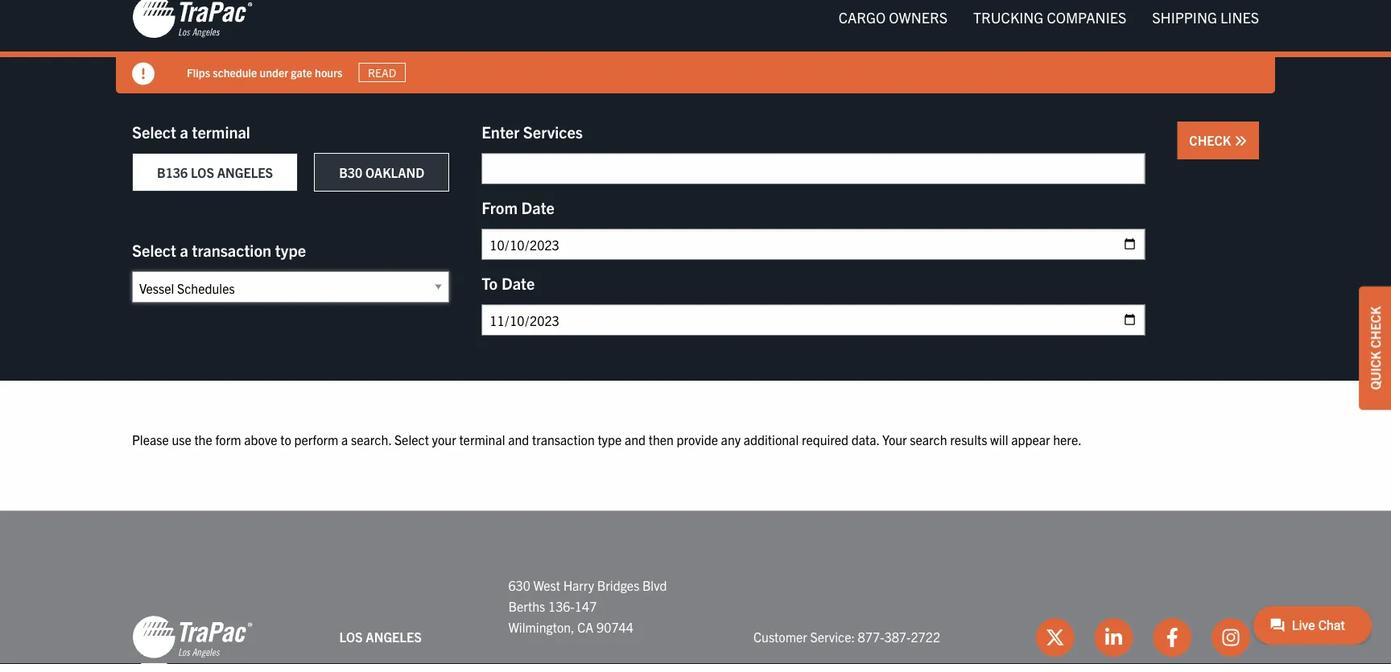 Task type: vqa. For each thing, say whether or not it's contained in the screenshot.
the provide
yes



Task type: locate. For each thing, give the bounding box(es) containing it.
0 horizontal spatial terminal
[[192, 122, 250, 142]]

wilmington,
[[508, 619, 575, 635]]

search
[[910, 432, 948, 448]]

0 horizontal spatial angeles
[[217, 165, 273, 181]]

cargo owners
[[839, 8, 948, 26]]

and right your
[[508, 432, 529, 448]]

0 vertical spatial terminal
[[192, 122, 250, 142]]

0 horizontal spatial check
[[1190, 132, 1235, 149]]

lines
[[1221, 8, 1260, 26]]

use
[[172, 432, 191, 448]]

cargo owners link
[[826, 1, 961, 34]]

the
[[194, 432, 212, 448]]

los angeles image
[[132, 0, 253, 40], [132, 615, 253, 660]]

trucking
[[974, 8, 1044, 26]]

630 west harry bridges blvd berths 136-147 wilmington, ca 90744 customer service: 877-387-2722
[[508, 578, 941, 646]]

and left then
[[625, 432, 646, 448]]

select down b136 at the top left of page
[[132, 240, 176, 260]]

0 vertical spatial los
[[191, 165, 214, 181]]

0 vertical spatial date
[[521, 197, 555, 217]]

quick check
[[1367, 307, 1384, 390]]

1 vertical spatial los
[[340, 629, 363, 646]]

1 horizontal spatial check
[[1367, 307, 1384, 348]]

1 vertical spatial transaction
[[532, 432, 595, 448]]

check
[[1190, 132, 1235, 149], [1367, 307, 1384, 348]]

1 horizontal spatial and
[[625, 432, 646, 448]]

Enter Services text field
[[482, 153, 1145, 185]]

2 vertical spatial a
[[342, 432, 348, 448]]

menu bar
[[826, 1, 1272, 34]]

quick
[[1367, 351, 1384, 390]]

0 horizontal spatial transaction
[[192, 240, 272, 260]]

a for terminal
[[180, 122, 188, 142]]

trucking companies
[[974, 8, 1127, 26]]

companies
[[1047, 8, 1127, 26]]

2 los angeles image from the top
[[132, 615, 253, 660]]

a down b136 at the top left of page
[[180, 240, 188, 260]]

menu bar containing cargo owners
[[826, 1, 1272, 34]]

1 vertical spatial select
[[132, 240, 176, 260]]

a left search.
[[342, 432, 348, 448]]

1 horizontal spatial type
[[598, 432, 622, 448]]

0 vertical spatial los angeles image
[[132, 0, 253, 40]]

will
[[991, 432, 1009, 448]]

perform
[[294, 432, 339, 448]]

angeles
[[217, 165, 273, 181], [366, 629, 422, 646]]

banner
[[0, 0, 1392, 94]]

1 vertical spatial date
[[502, 273, 535, 293]]

terminal right your
[[459, 432, 505, 448]]

a up b136 at the top left of page
[[180, 122, 188, 142]]

1 vertical spatial check
[[1367, 307, 1384, 348]]

1 vertical spatial angeles
[[366, 629, 422, 646]]

footer
[[0, 511, 1392, 664]]

b136
[[157, 165, 188, 181]]

any
[[721, 432, 741, 448]]

los
[[191, 165, 214, 181], [340, 629, 363, 646]]

select a terminal
[[132, 122, 250, 142]]

cargo
[[839, 8, 886, 26]]

appear
[[1012, 432, 1051, 448]]

2 and from the left
[[625, 432, 646, 448]]

0 vertical spatial angeles
[[217, 165, 273, 181]]

results
[[951, 432, 988, 448]]

date right the to
[[502, 273, 535, 293]]

from
[[482, 197, 518, 217]]

hours
[[315, 65, 343, 80]]

0 vertical spatial a
[[180, 122, 188, 142]]

1 horizontal spatial los
[[340, 629, 363, 646]]

date for from date
[[521, 197, 555, 217]]

1 horizontal spatial angeles
[[366, 629, 422, 646]]

services
[[523, 122, 583, 142]]

1 vertical spatial type
[[598, 432, 622, 448]]

owners
[[889, 8, 948, 26]]

From Date date field
[[482, 229, 1145, 261]]

terminal
[[192, 122, 250, 142], [459, 432, 505, 448]]

b30 oakland
[[339, 165, 425, 181]]

to
[[280, 432, 291, 448]]

0 horizontal spatial type
[[275, 240, 306, 260]]

2 vertical spatial select
[[395, 432, 429, 448]]

1 vertical spatial terminal
[[459, 432, 505, 448]]

select
[[132, 122, 176, 142], [132, 240, 176, 260], [395, 432, 429, 448]]

and
[[508, 432, 529, 448], [625, 432, 646, 448]]

0 vertical spatial select
[[132, 122, 176, 142]]

type
[[275, 240, 306, 260], [598, 432, 622, 448]]

under
[[260, 65, 288, 80]]

transaction
[[192, 240, 272, 260], [532, 432, 595, 448]]

To Date date field
[[482, 305, 1145, 336]]

please use the form above to perform a search. select your terminal and transaction type and then provide any additional required data. your search results will appear here.
[[132, 432, 1082, 448]]

0 horizontal spatial los
[[191, 165, 214, 181]]

0 horizontal spatial and
[[508, 432, 529, 448]]

date
[[521, 197, 555, 217], [502, 273, 535, 293]]

form
[[215, 432, 241, 448]]

date right from
[[521, 197, 555, 217]]

select up b136 at the top left of page
[[132, 122, 176, 142]]

a
[[180, 122, 188, 142], [180, 240, 188, 260], [342, 432, 348, 448]]

terminal up "b136 los angeles"
[[192, 122, 250, 142]]

1 vertical spatial a
[[180, 240, 188, 260]]

0 vertical spatial check
[[1190, 132, 1235, 149]]

read link
[[359, 63, 406, 83]]

select left your
[[395, 432, 429, 448]]

shipping lines
[[1153, 8, 1260, 26]]

b30
[[339, 165, 363, 181]]

los inside footer
[[340, 629, 363, 646]]

to
[[482, 273, 498, 293]]

please
[[132, 432, 169, 448]]

1 horizontal spatial terminal
[[459, 432, 505, 448]]

1 vertical spatial los angeles image
[[132, 615, 253, 660]]

0 vertical spatial transaction
[[192, 240, 272, 260]]



Task type: describe. For each thing, give the bounding box(es) containing it.
1 and from the left
[[508, 432, 529, 448]]

b136 los angeles
[[157, 165, 273, 181]]

shipping lines link
[[1140, 1, 1272, 34]]

630
[[508, 578, 531, 594]]

date for to date
[[502, 273, 535, 293]]

from date
[[482, 197, 555, 217]]

147
[[575, 599, 597, 615]]

select for select a transaction type
[[132, 240, 176, 260]]

menu bar inside banner
[[826, 1, 1272, 34]]

0 vertical spatial type
[[275, 240, 306, 260]]

select a transaction type
[[132, 240, 306, 260]]

footer containing 630 west harry bridges blvd
[[0, 511, 1392, 664]]

blvd
[[643, 578, 667, 594]]

customer
[[754, 629, 808, 646]]

flips
[[187, 65, 210, 80]]

1 horizontal spatial transaction
[[532, 432, 595, 448]]

service:
[[811, 629, 855, 646]]

schedule
[[213, 65, 257, 80]]

harry
[[563, 578, 594, 594]]

quick check link
[[1359, 286, 1392, 410]]

trucking companies link
[[961, 1, 1140, 34]]

banner containing cargo owners
[[0, 0, 1392, 94]]

provide
[[677, 432, 718, 448]]

ca
[[578, 619, 594, 635]]

387-
[[885, 629, 911, 646]]

90744
[[597, 619, 634, 635]]

1 los angeles image from the top
[[132, 0, 253, 40]]

your
[[883, 432, 907, 448]]

enter services
[[482, 122, 583, 142]]

data.
[[852, 432, 880, 448]]

a for transaction
[[180, 240, 188, 260]]

877-
[[858, 629, 885, 646]]

bridges
[[597, 578, 640, 594]]

to date
[[482, 273, 535, 293]]

enter
[[482, 122, 520, 142]]

here.
[[1054, 432, 1082, 448]]

check inside button
[[1190, 132, 1235, 149]]

check button
[[1178, 122, 1260, 160]]

2722
[[911, 629, 941, 646]]

flips schedule under gate hours
[[187, 65, 343, 80]]

los angeles
[[340, 629, 422, 646]]

oakland
[[366, 165, 425, 181]]

search.
[[351, 432, 392, 448]]

solid image
[[132, 63, 155, 85]]

read
[[368, 66, 396, 80]]

berths
[[508, 599, 545, 615]]

required
[[802, 432, 849, 448]]

gate
[[291, 65, 312, 80]]

your
[[432, 432, 456, 448]]

additional
[[744, 432, 799, 448]]

above
[[244, 432, 277, 448]]

west
[[534, 578, 561, 594]]

136-
[[548, 599, 575, 615]]

then
[[649, 432, 674, 448]]

shipping
[[1153, 8, 1218, 26]]

solid image
[[1235, 135, 1247, 148]]

select for select a terminal
[[132, 122, 176, 142]]



